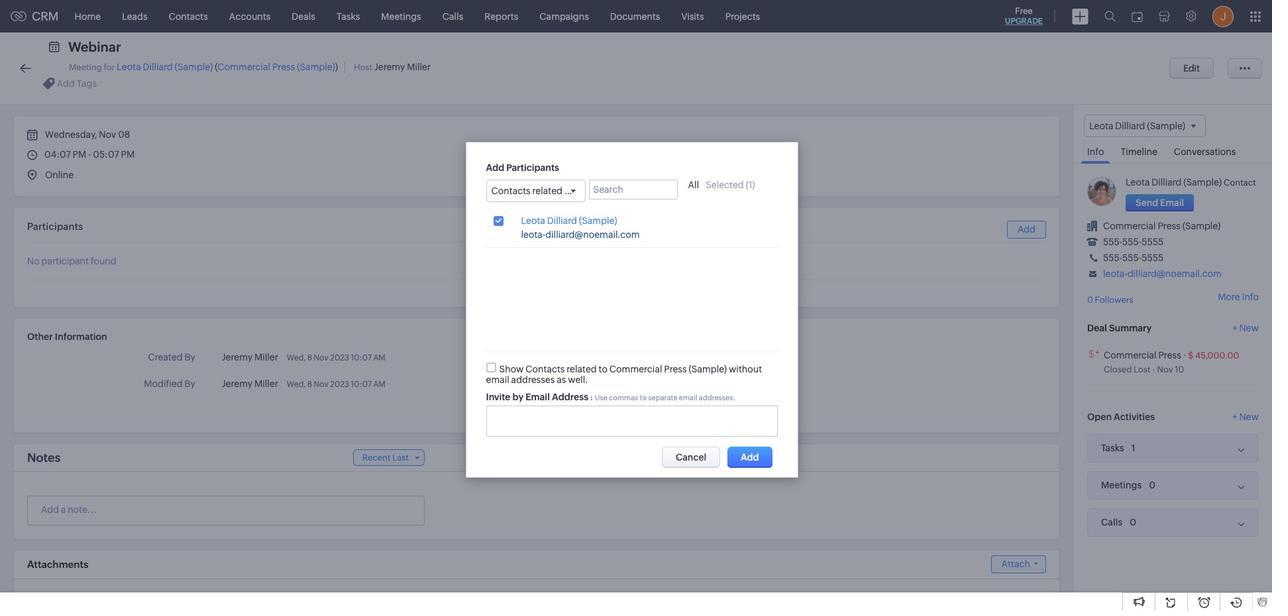 Task type: describe. For each thing, give the bounding box(es) containing it.
search image
[[1105, 11, 1116, 22]]

2 new from the top
[[1240, 411, 1259, 422]]

crm
[[32, 9, 59, 23]]

04:07 pm - 05:07 pm
[[44, 149, 135, 160]]

0 vertical spatial miller
[[407, 62, 431, 72]]

1 horizontal spatial (
[[746, 179, 749, 190]]

(sample) down the conversations at the top right of page
[[1184, 177, 1222, 188]]

press inside field
[[630, 185, 653, 196]]

more info
[[1219, 292, 1259, 303]]

participant
[[41, 256, 89, 266]]

related inside show contacts related to commercial press (sample) without email addresses as well.
[[567, 364, 597, 374]]

$
[[1189, 350, 1194, 360]]

deal summary
[[1088, 323, 1152, 333]]

email
[[526, 392, 550, 402]]

(sample) left host
[[297, 62, 335, 72]]

well.
[[568, 374, 588, 385]]

0 horizontal spatial info
[[1088, 147, 1105, 157]]

2 5555 from the top
[[1142, 253, 1164, 263]]

1
[[749, 179, 753, 190]]

new inside + new link
[[1240, 323, 1259, 333]]

as
[[557, 374, 566, 385]]

contact
[[1224, 178, 1257, 188]]

campaigns link
[[529, 0, 600, 32]]

tasks link
[[326, 0, 371, 32]]

0 horizontal spatial dilliard
[[143, 62, 173, 72]]

press down deals
[[272, 62, 295, 72]]

:
[[590, 392, 593, 402]]

calls
[[443, 11, 464, 22]]

0
[[1088, 295, 1094, 305]]

leads link
[[111, 0, 158, 32]]

free upgrade
[[1005, 6, 1043, 26]]

press inside the commercial press · $ 45,000.00 closed lost · nov 10
[[1159, 350, 1182, 360]]

no participant found
[[27, 256, 116, 266]]

contacts link
[[158, 0, 219, 32]]

1 horizontal spatial participants
[[507, 162, 559, 173]]

invite
[[486, 392, 511, 402]]

calls link
[[432, 0, 474, 32]]

conversations
[[1174, 147, 1236, 157]]

email inside show contacts related to commercial press (sample) without email addresses as well.
[[486, 374, 510, 385]]

by for modified by
[[185, 378, 195, 389]]

campaigns
[[540, 11, 589, 22]]

1 horizontal spatial leota-
[[1104, 269, 1128, 279]]

no
[[27, 256, 40, 266]]

home
[[75, 11, 101, 22]]

all
[[688, 179, 699, 190]]

deals
[[292, 11, 315, 22]]

projects link
[[715, 0, 771, 32]]

last
[[393, 453, 409, 463]]

found
[[91, 256, 116, 266]]

1 + from the top
[[1233, 323, 1238, 333]]

followers
[[1095, 295, 1134, 305]]

related inside field
[[533, 185, 563, 196]]

recent
[[362, 453, 391, 463]]

contacts related to commercial press (sample)
[[491, 185, 693, 196]]

am for modified by
[[374, 380, 386, 389]]

attachments
[[27, 559, 88, 570]]

conversations link
[[1168, 137, 1243, 163]]

am for created by
[[374, 353, 386, 363]]

leota for leota dilliard (sample) contact
[[1126, 177, 1150, 188]]

leota for leota dilliard (sample) leota-dilliard@noemail.com
[[521, 215, 545, 226]]

1 555-555-5555 from the top
[[1104, 237, 1164, 247]]

tasks
[[337, 11, 360, 22]]

host
[[354, 62, 373, 72]]

Contacts related to Commercial Press (Sample) field
[[486, 179, 693, 202]]

selected
[[706, 179, 744, 190]]

Search text field
[[589, 179, 678, 199]]

1 pm from the left
[[73, 149, 86, 160]]

accounts
[[229, 11, 271, 22]]

visits link
[[671, 0, 715, 32]]

(sample) down the leota dilliard (sample) contact
[[1183, 221, 1221, 231]]

use
[[595, 394, 608, 401]]

wed, for modified by
[[287, 380, 306, 389]]

nov inside the commercial press · $ 45,000.00 closed lost · nov 10
[[1158, 364, 1174, 374]]

commercial press link
[[1104, 350, 1182, 360]]

recent last
[[362, 453, 409, 463]]

show contacts related to commercial press (sample) without email addresses as well.
[[486, 364, 762, 385]]

for
[[104, 62, 115, 72]]

08
[[118, 129, 130, 140]]

1 horizontal spatial info
[[1243, 292, 1259, 303]]

commas
[[609, 394, 639, 401]]

attach link
[[991, 555, 1047, 573]]

host jeremy miller
[[354, 62, 431, 72]]

2 + from the top
[[1233, 411, 1238, 422]]

created by
[[148, 352, 195, 363]]

2 pm from the left
[[121, 149, 135, 160]]

05:07
[[93, 149, 119, 160]]

leota dilliard (sample) leota-dilliard@noemail.com
[[521, 215, 640, 240]]

summary
[[1110, 323, 1152, 333]]

open
[[1088, 411, 1112, 422]]

addresses.
[[699, 394, 736, 401]]

2 + new from the top
[[1233, 411, 1259, 422]]

more info link
[[1219, 292, 1259, 303]]

0 horizontal spatial )
[[335, 62, 338, 72]]

add for add participants
[[486, 162, 505, 173]]

address
[[552, 392, 589, 402]]

profile element
[[1205, 0, 1242, 32]]

dilliard for leota dilliard (sample) leota-dilliard@noemail.com
[[547, 215, 577, 226]]

projects
[[726, 11, 760, 22]]

0 vertical spatial (
[[215, 62, 218, 72]]

press up leota-dilliard@noemail.com link
[[1158, 221, 1181, 231]]

modified by
[[144, 378, 195, 389]]

notes
[[27, 451, 61, 465]]

add participants
[[486, 162, 559, 173]]

addresses
[[511, 374, 555, 385]]

to inside invite by email address : use commas to separate email addresses.
[[640, 394, 647, 401]]

calendar image
[[1132, 11, 1143, 22]]

0 vertical spatial jeremy
[[374, 62, 405, 72]]

all selected ( 1 )
[[688, 179, 755, 190]]

home link
[[64, 0, 111, 32]]

create menu element
[[1065, 0, 1097, 32]]

commercial up leota-dilliard@noemail.com
[[1104, 221, 1156, 231]]

timeline
[[1121, 147, 1158, 157]]

invite by email address : use commas to separate email addresses.
[[486, 392, 736, 402]]

dilliard for leota dilliard (sample) contact
[[1152, 177, 1182, 188]]

other
[[27, 331, 53, 342]]

wed, 8 nov 2023 10:07 am for created by
[[287, 353, 386, 363]]

8 for created by
[[307, 353, 312, 363]]

by
[[513, 392, 524, 402]]

meeting for leota dilliard (sample) ( commercial press (sample) )
[[69, 62, 338, 72]]

commercial inside show contacts related to commercial press (sample) without email addresses as well.
[[610, 364, 662, 374]]

jeremy for created by
[[222, 352, 253, 363]]



Task type: vqa. For each thing, say whether or not it's contained in the screenshot.
Profile element
yes



Task type: locate. For each thing, give the bounding box(es) containing it.
Add a note... field
[[28, 503, 424, 516]]

0 vertical spatial 5555
[[1142, 237, 1164, 247]]

dilliard down contacts related to commercial press (sample) field
[[547, 215, 577, 226]]

1 vertical spatial new
[[1240, 411, 1259, 422]]

0 vertical spatial 555-555-5555
[[1104, 237, 1164, 247]]

1 horizontal spatial related
[[567, 364, 597, 374]]

2 horizontal spatial to
[[640, 394, 647, 401]]

2 vertical spatial miller
[[255, 378, 278, 389]]

( down contacts link
[[215, 62, 218, 72]]

related right as
[[567, 364, 597, 374]]

(sample) down contacts related to commercial press (sample)
[[579, 215, 617, 226]]

dilliard@noemail.com inside 'leota dilliard (sample) leota-dilliard@noemail.com'
[[546, 229, 640, 240]]

leota inside 'leota dilliard (sample) leota-dilliard@noemail.com'
[[521, 215, 545, 226]]

1 by from the top
[[185, 352, 195, 363]]

1 vertical spatial email
[[679, 394, 698, 401]]

meeting
[[69, 62, 102, 72]]

1 horizontal spatial leota
[[521, 215, 545, 226]]

+ down 'more info' link
[[1233, 323, 1238, 333]]

attach
[[1002, 559, 1031, 569]]

0 horizontal spatial (
[[215, 62, 218, 72]]

0 horizontal spatial ·
[[1153, 364, 1156, 374]]

1 vertical spatial leota-
[[1104, 269, 1128, 279]]

1 vertical spatial leota dilliard (sample) link
[[1126, 177, 1222, 188]]

( right selected
[[746, 179, 749, 190]]

0 vertical spatial info
[[1088, 147, 1105, 157]]

1 horizontal spatial ·
[[1184, 350, 1187, 360]]

meetings
[[381, 11, 421, 22]]

1 am from the top
[[374, 353, 386, 363]]

deals link
[[281, 0, 326, 32]]

1 vertical spatial dilliard
[[1152, 177, 1182, 188]]

1 vertical spatial commercial press (sample) link
[[1104, 221, 1221, 231]]

leota dilliard (sample) link down contacts related to commercial press (sample) field
[[521, 215, 617, 226]]

contacts inside field
[[491, 185, 531, 196]]

0 vertical spatial wed, 8 nov 2023 10:07 am
[[287, 353, 386, 363]]

(sample) up the addresses.
[[689, 364, 727, 374]]

1 jeremy miller from the top
[[222, 352, 278, 363]]

press up 10
[[1159, 350, 1182, 360]]

555-555-5555 up leota-dilliard@noemail.com link
[[1104, 253, 1164, 263]]

1 vertical spatial related
[[567, 364, 597, 374]]

1 10:07 from the top
[[351, 353, 372, 363]]

jeremy miller for created by
[[222, 352, 278, 363]]

1 vertical spatial to
[[599, 364, 608, 374]]

meetings link
[[371, 0, 432, 32]]

all link
[[688, 179, 699, 190]]

by for created by
[[185, 352, 195, 363]]

leota dilliard (sample) link
[[117, 62, 213, 72], [1126, 177, 1222, 188], [521, 215, 617, 226]]

email
[[486, 374, 510, 385], [679, 394, 698, 401]]

+ new
[[1233, 323, 1259, 333], [1233, 411, 1259, 422]]

related
[[533, 185, 563, 196], [567, 364, 597, 374]]

1 vertical spatial contacts
[[491, 185, 531, 196]]

by right created
[[185, 352, 195, 363]]

2 by from the top
[[185, 378, 195, 389]]

-
[[88, 149, 91, 160]]

1 wed, 8 nov 2023 10:07 am from the top
[[287, 353, 386, 363]]

leota dilliard (sample) link for leota dilliard (sample) contact
[[1126, 177, 1222, 188]]

1 vertical spatial 555-555-5555
[[1104, 253, 1164, 263]]

0 horizontal spatial dilliard@noemail.com
[[546, 229, 640, 240]]

contacts
[[169, 11, 208, 22], [491, 185, 531, 196], [526, 364, 565, 374]]

0 vertical spatial +
[[1233, 323, 1238, 333]]

to right well. on the left of the page
[[599, 364, 608, 374]]

to up 'leota dilliard (sample) leota-dilliard@noemail.com'
[[565, 185, 573, 196]]

1 8 from the top
[[307, 353, 312, 363]]

contacts down add participants at the top left of page
[[491, 185, 531, 196]]

press left "all" link
[[630, 185, 653, 196]]

0 vertical spatial wed,
[[287, 353, 306, 363]]

closed
[[1104, 364, 1132, 374]]

) left host
[[335, 62, 338, 72]]

by
[[185, 352, 195, 363], [185, 378, 195, 389]]

1 horizontal spatial email
[[679, 394, 698, 401]]

(sample) inside show contacts related to commercial press (sample) without email addresses as well.
[[689, 364, 727, 374]]

commercial up lost
[[1104, 350, 1157, 360]]

1 horizontal spatial to
[[599, 364, 608, 374]]

0 vertical spatial 8
[[307, 353, 312, 363]]

0 followers
[[1088, 295, 1134, 305]]

wed, 8 nov 2023 10:07 am
[[287, 353, 386, 363], [287, 380, 386, 389]]

by right modified
[[185, 378, 195, 389]]

1 + new from the top
[[1233, 323, 1259, 333]]

1 vertical spatial +
[[1233, 411, 1238, 422]]

1 vertical spatial wed, 8 nov 2023 10:07 am
[[287, 380, 386, 389]]

1 vertical spatial (
[[746, 179, 749, 190]]

2 horizontal spatial leota dilliard (sample) link
[[1126, 177, 1222, 188]]

contacts for contacts
[[169, 11, 208, 22]]

0 horizontal spatial email
[[486, 374, 510, 385]]

visits
[[682, 11, 704, 22]]

None button
[[1170, 58, 1214, 79], [1126, 194, 1195, 212], [728, 447, 773, 468], [1170, 58, 1214, 79], [1126, 194, 1195, 212], [728, 447, 773, 468]]

commercial press (sample) link
[[218, 62, 335, 72], [1104, 221, 1221, 231]]

activities
[[1114, 411, 1155, 422]]

1 horizontal spatial dilliard@noemail.com
[[1128, 269, 1222, 279]]

2 vertical spatial to
[[640, 394, 647, 401]]

) right selected
[[753, 179, 755, 190]]

jeremy
[[374, 62, 405, 72], [222, 352, 253, 363], [222, 378, 253, 389]]

1 wed, from the top
[[287, 353, 306, 363]]

dilliard
[[143, 62, 173, 72], [1152, 177, 1182, 188], [547, 215, 577, 226]]

1 2023 from the top
[[330, 353, 349, 363]]

am
[[374, 353, 386, 363], [374, 380, 386, 389]]

1 vertical spatial dilliard@noemail.com
[[1128, 269, 1222, 279]]

info link
[[1081, 137, 1111, 164]]

webinar
[[68, 39, 121, 54]]

documents link
[[600, 0, 671, 32]]

to inside show contacts related to commercial press (sample) without email addresses as well.
[[599, 364, 608, 374]]

10:07
[[351, 353, 372, 363], [351, 380, 372, 389]]

commercial inside the commercial press · $ 45,000.00 closed lost · nov 10
[[1104, 350, 1157, 360]]

2 vertical spatial jeremy
[[222, 378, 253, 389]]

0 vertical spatial am
[[374, 353, 386, 363]]

commercial down accounts link
[[218, 62, 271, 72]]

crm link
[[11, 9, 59, 23]]

wed, 8 nov 2023 10:07 am for modified by
[[287, 380, 386, 389]]

0 vertical spatial ·
[[1184, 350, 1187, 360]]

1 vertical spatial leota
[[1126, 177, 1150, 188]]

documents
[[610, 11, 660, 22]]

2 wed, 8 nov 2023 10:07 am from the top
[[287, 380, 386, 389]]

create menu image
[[1072, 8, 1089, 24]]

2 8 from the top
[[307, 380, 312, 389]]

to inside contacts related to commercial press (sample) field
[[565, 185, 573, 196]]

timeline link
[[1115, 137, 1165, 163]]

(sample)
[[175, 62, 213, 72], [297, 62, 335, 72], [1184, 177, 1222, 188], [655, 185, 693, 196], [579, 215, 617, 226], [1183, 221, 1221, 231], [689, 364, 727, 374]]

press
[[272, 62, 295, 72], [630, 185, 653, 196], [1158, 221, 1181, 231], [1159, 350, 1182, 360], [664, 364, 687, 374]]

contacts inside show contacts related to commercial press (sample) without email addresses as well.
[[526, 364, 565, 374]]

0 horizontal spatial leota-
[[521, 229, 546, 240]]

0 vertical spatial leota-
[[521, 229, 546, 240]]

0 horizontal spatial related
[[533, 185, 563, 196]]

dilliard@noemail.com
[[546, 229, 640, 240], [1128, 269, 1222, 279]]

0 vertical spatial dilliard
[[143, 62, 173, 72]]

+ down the 45,000.00
[[1233, 411, 1238, 422]]

2 vertical spatial dilliard
[[547, 215, 577, 226]]

commercial
[[218, 62, 271, 72], [575, 185, 628, 196], [1104, 221, 1156, 231], [1104, 350, 1157, 360], [610, 364, 662, 374]]

commercial press (sample) link down accounts link
[[218, 62, 335, 72]]

leota down timeline
[[1126, 177, 1150, 188]]

show
[[499, 364, 524, 374]]

leota-
[[521, 229, 546, 240], [1104, 269, 1128, 279]]

2 vertical spatial leota dilliard (sample) link
[[521, 215, 617, 226]]

0 horizontal spatial leota dilliard (sample) link
[[117, 62, 213, 72]]

0 vertical spatial participants
[[507, 162, 559, 173]]

5555 up leota-dilliard@noemail.com link
[[1142, 253, 1164, 263]]

(sample) down contacts link
[[175, 62, 213, 72]]

wed, for created by
[[287, 353, 306, 363]]

04:07
[[44, 149, 71, 160]]

10:07 for modified by
[[351, 380, 372, 389]]

0 vertical spatial 10:07
[[351, 353, 372, 363]]

0 vertical spatial 2023
[[330, 353, 349, 363]]

(sample) left selected
[[655, 185, 693, 196]]

add link
[[1008, 221, 1047, 239]]

contacts up email at the bottom
[[526, 364, 565, 374]]

miller for modified by
[[255, 378, 278, 389]]

+
[[1233, 323, 1238, 333], [1233, 411, 1238, 422]]

0 horizontal spatial participants
[[27, 221, 83, 232]]

0 horizontal spatial commercial press (sample) link
[[218, 62, 335, 72]]

1 horizontal spatial pm
[[121, 149, 135, 160]]

2 jeremy miller from the top
[[222, 378, 278, 389]]

0 vertical spatial leota
[[117, 62, 141, 72]]

commercial press (sample) link up leota-dilliard@noemail.com link
[[1104, 221, 1221, 231]]

new
[[1240, 323, 1259, 333], [1240, 411, 1259, 422]]

leota dilliard (sample) contact
[[1126, 177, 1257, 188]]

0 vertical spatial leota dilliard (sample) link
[[117, 62, 213, 72]]

dilliard down timeline
[[1152, 177, 1182, 188]]

pm
[[73, 149, 86, 160], [121, 149, 135, 160]]

1 vertical spatial + new
[[1233, 411, 1259, 422]]

0 vertical spatial + new
[[1233, 323, 1259, 333]]

0 horizontal spatial leota
[[117, 62, 141, 72]]

5555 down "commercial press (sample)"
[[1142, 237, 1164, 247]]

related down add participants at the top left of page
[[533, 185, 563, 196]]

wednesday,
[[45, 129, 97, 140]]

participants up participant
[[27, 221, 83, 232]]

info left timeline
[[1088, 147, 1105, 157]]

1 vertical spatial 10:07
[[351, 380, 372, 389]]

without
[[729, 364, 762, 374]]

leota down add participants at the top left of page
[[521, 215, 545, 226]]

0 vertical spatial contacts
[[169, 11, 208, 22]]

1 horizontal spatial commercial press (sample) link
[[1104, 221, 1221, 231]]

press up separate
[[664, 364, 687, 374]]

1 vertical spatial info
[[1243, 292, 1259, 303]]

1 vertical spatial am
[[374, 380, 386, 389]]

1 vertical spatial )
[[753, 179, 755, 190]]

2 horizontal spatial leota
[[1126, 177, 1150, 188]]

profile image
[[1213, 6, 1234, 27]]

leota dilliard (sample) link right for
[[117, 62, 213, 72]]

leads
[[122, 11, 148, 22]]

upgrade
[[1005, 17, 1043, 26]]

commercial inside field
[[575, 185, 628, 196]]

0 vertical spatial new
[[1240, 323, 1259, 333]]

participants up contacts related to commercial press (sample) field
[[507, 162, 559, 173]]

10:07 for created by
[[351, 353, 372, 363]]

online
[[45, 170, 74, 180]]

leota dilliard (sample) link down the conversations at the top right of page
[[1126, 177, 1222, 188]]

· left the $
[[1184, 350, 1187, 360]]

pm left -
[[73, 149, 86, 160]]

· right lost
[[1153, 364, 1156, 374]]

0 horizontal spatial pm
[[73, 149, 86, 160]]

2023 for modified by
[[330, 380, 349, 389]]

pm down 08
[[121, 149, 135, 160]]

1 horizontal spatial add
[[1018, 224, 1036, 235]]

1 vertical spatial ·
[[1153, 364, 1156, 374]]

2 10:07 from the top
[[351, 380, 372, 389]]

to right commas
[[640, 394, 647, 401]]

0 vertical spatial by
[[185, 352, 195, 363]]

search element
[[1097, 0, 1124, 32]]

jeremy miller
[[222, 352, 278, 363], [222, 378, 278, 389]]

1 new from the top
[[1240, 323, 1259, 333]]

contacts up meeting for leota dilliard (sample) ( commercial press (sample) )
[[169, 11, 208, 22]]

45,000.00
[[1196, 350, 1240, 360]]

free
[[1016, 6, 1033, 16]]

0 vertical spatial )
[[335, 62, 338, 72]]

1 vertical spatial by
[[185, 378, 195, 389]]

1 vertical spatial add
[[1018, 224, 1036, 235]]

participants
[[507, 162, 559, 173], [27, 221, 83, 232]]

8 for modified by
[[307, 380, 312, 389]]

email up invite
[[486, 374, 510, 385]]

info right more
[[1243, 292, 1259, 303]]

email inside invite by email address : use commas to separate email addresses.
[[679, 394, 698, 401]]

0 horizontal spatial add
[[486, 162, 505, 173]]

0 vertical spatial commercial press (sample) link
[[218, 62, 335, 72]]

1 vertical spatial jeremy miller
[[222, 378, 278, 389]]

0 vertical spatial dilliard@noemail.com
[[546, 229, 640, 240]]

555-555-5555 down "commercial press (sample)"
[[1104, 237, 1164, 247]]

other information
[[27, 331, 107, 342]]

1 horizontal spatial )
[[753, 179, 755, 190]]

commercial up 'leota dilliard (sample) leota-dilliard@noemail.com'
[[575, 185, 628, 196]]

1 vertical spatial participants
[[27, 221, 83, 232]]

2 am from the top
[[374, 380, 386, 389]]

555-555-5555
[[1104, 237, 1164, 247], [1104, 253, 1164, 263]]

contacts for contacts related to commercial press (sample)
[[491, 185, 531, 196]]

1 vertical spatial miller
[[255, 352, 278, 363]]

10
[[1175, 364, 1185, 374]]

2 vertical spatial contacts
[[526, 364, 565, 374]]

deal
[[1088, 323, 1108, 333]]

leota-dilliard@noemail.com
[[1104, 269, 1222, 279]]

)
[[335, 62, 338, 72], [753, 179, 755, 190]]

reports
[[485, 11, 519, 22]]

add for add
[[1018, 224, 1036, 235]]

created
[[148, 352, 183, 363]]

more
[[1219, 292, 1241, 303]]

cancel
[[676, 452, 707, 462]]

0 vertical spatial email
[[486, 374, 510, 385]]

leota dilliard (sample) link for leota dilliard (sample) leota-dilliard@noemail.com
[[521, 215, 617, 226]]

0 horizontal spatial to
[[565, 185, 573, 196]]

to
[[565, 185, 573, 196], [599, 364, 608, 374], [640, 394, 647, 401]]

email right separate
[[679, 394, 698, 401]]

0 vertical spatial related
[[533, 185, 563, 196]]

2 2023 from the top
[[330, 380, 349, 389]]

1 vertical spatial 5555
[[1142, 253, 1164, 263]]

leota- inside 'leota dilliard (sample) leota-dilliard@noemail.com'
[[521, 229, 546, 240]]

wed,
[[287, 353, 306, 363], [287, 380, 306, 389]]

commercial up commas
[[610, 364, 662, 374]]

dilliard@noemail.com down contacts related to commercial press (sample)
[[546, 229, 640, 240]]

2023 for created by
[[330, 353, 349, 363]]

leota right for
[[117, 62, 141, 72]]

commercial press · $ 45,000.00 closed lost · nov 10
[[1104, 350, 1240, 374]]

open activities
[[1088, 411, 1155, 422]]

dilliard right for
[[143, 62, 173, 72]]

dilliard@noemail.com down "commercial press (sample)"
[[1128, 269, 1222, 279]]

jeremy for modified by
[[222, 378, 253, 389]]

2 wed, from the top
[[287, 380, 306, 389]]

information
[[55, 331, 107, 342]]

lost
[[1134, 364, 1151, 374]]

dilliard inside 'leota dilliard (sample) leota-dilliard@noemail.com'
[[547, 215, 577, 226]]

accounts link
[[219, 0, 281, 32]]

2 vertical spatial leota
[[521, 215, 545, 226]]

2 horizontal spatial dilliard
[[1152, 177, 1182, 188]]

miller for created by
[[255, 352, 278, 363]]

2 555-555-5555 from the top
[[1104, 253, 1164, 263]]

(
[[215, 62, 218, 72], [746, 179, 749, 190]]

jeremy miller for modified by
[[222, 378, 278, 389]]

1 5555 from the top
[[1142, 237, 1164, 247]]

cancel link
[[662, 447, 721, 468]]

0 vertical spatial to
[[565, 185, 573, 196]]

press inside show contacts related to commercial press (sample) without email addresses as well.
[[664, 364, 687, 374]]

(sample) inside field
[[655, 185, 693, 196]]

1 vertical spatial jeremy
[[222, 352, 253, 363]]

0 vertical spatial add
[[486, 162, 505, 173]]

(sample) inside 'leota dilliard (sample) leota-dilliard@noemail.com'
[[579, 215, 617, 226]]

0 vertical spatial jeremy miller
[[222, 352, 278, 363]]



